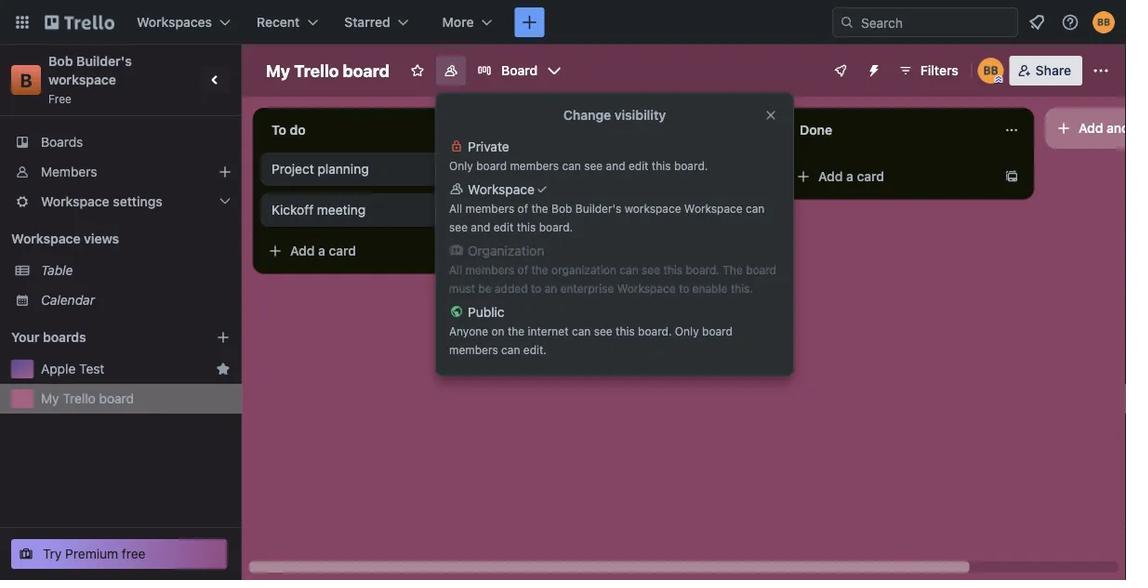 Task type: vqa. For each thing, say whether or not it's contained in the screenshot.
Search boards Text Box
no



Task type: locate. For each thing, give the bounding box(es) containing it.
workspace up the table
[[11, 231, 81, 247]]

my inside my trello board text field
[[266, 60, 290, 80]]

0 vertical spatial create from template… image
[[1005, 169, 1020, 184]]

only
[[449, 159, 473, 172], [675, 325, 699, 338]]

anyone
[[449, 325, 488, 338]]

builder's down only board members can see and edit this board.
[[576, 202, 622, 215]]

1 horizontal spatial my trello board
[[266, 60, 390, 80]]

trello down the recent dropdown button
[[294, 60, 339, 80]]

members inside all members of the organization can see this board. the board must be added to an enterprise workspace to enable this.
[[466, 263, 515, 276]]

of up 'added'
[[518, 263, 528, 276]]

my trello board inside text field
[[266, 60, 390, 80]]

workspace inside all members of the bob builder's workspace workspace can see and edit this board.
[[685, 202, 743, 215]]

add a card up all members of the bob builder's workspace workspace can see and edit this board.
[[554, 169, 621, 184]]

1 vertical spatial create from template… image
[[476, 244, 491, 259]]

to left enable
[[679, 282, 690, 295]]

Board name text field
[[257, 56, 399, 86]]

can up this.
[[746, 202, 765, 215]]

to
[[272, 122, 287, 138]]

members inside anyone on the internet can see this board. only board members can edit.
[[449, 343, 498, 356]]

0 vertical spatial all
[[449, 202, 462, 215]]

0 horizontal spatial bob
[[48, 53, 73, 69]]

members down the anyone in the bottom of the page
[[449, 343, 498, 356]]

bob down only board members can see and edit this board.
[[552, 202, 572, 215]]

0 horizontal spatial create from template… image
[[476, 244, 491, 259]]

add a card button up all members of the bob builder's workspace workspace can see and edit this board.
[[525, 162, 733, 192]]

bob inside bob builder's workspace free
[[48, 53, 73, 69]]

0 horizontal spatial builder's
[[76, 53, 132, 69]]

of inside all members of the bob builder's workspace workspace can see and edit this board.
[[518, 202, 528, 215]]

all for organization
[[449, 263, 462, 276]]

1 vertical spatial the
[[532, 263, 549, 276]]

builder's down back to home image
[[76, 53, 132, 69]]

my down 'apple'
[[41, 391, 59, 407]]

card
[[593, 169, 621, 184], [857, 169, 885, 184], [329, 243, 356, 259]]

workspace inside all members of the organization can see this board. the board must be added to an enterprise workspace to enable this.
[[617, 282, 676, 295]]

workspace up all members of the organization can see this board. the board must be added to an enterprise workspace to enable this.
[[625, 202, 681, 215]]

2 horizontal spatial add a card button
[[789, 162, 997, 192]]

can right organization
[[620, 263, 639, 276]]

members
[[510, 159, 559, 172], [466, 202, 515, 215], [466, 263, 515, 276], [449, 343, 498, 356]]

can down change
[[562, 159, 581, 172]]

calendar link
[[41, 291, 231, 310]]

trello down apple test
[[63, 391, 96, 407]]

add a card for to do
[[290, 243, 356, 259]]

public
[[468, 305, 505, 320]]

board
[[343, 60, 390, 80], [476, 159, 507, 172], [746, 263, 777, 276], [702, 325, 733, 338], [99, 391, 134, 407]]

1 horizontal spatial only
[[675, 325, 699, 338]]

a down done text box
[[847, 169, 854, 184]]

apple
[[41, 361, 76, 377]]

calendar
[[41, 293, 95, 308]]

1 horizontal spatial bob builder (bobbuilder40) image
[[1093, 11, 1115, 33]]

workspace for workspace settings
[[41, 194, 109, 209]]

all inside all members of the bob builder's workspace workspace can see and edit this board.
[[449, 202, 462, 215]]

of
[[518, 202, 528, 215], [518, 263, 528, 276]]

add a card for done
[[819, 169, 885, 184]]

1 horizontal spatial builder's
[[576, 202, 622, 215]]

2 horizontal spatial card
[[857, 169, 885, 184]]

create from template… image
[[1005, 169, 1020, 184], [476, 244, 491, 259]]

edit
[[629, 159, 649, 172], [494, 220, 514, 233]]

card for to do
[[329, 243, 356, 259]]

see inside all members of the bob builder's workspace workspace can see and edit this board.
[[449, 220, 468, 233]]

add a card button down kickoff meeting link
[[260, 236, 469, 266]]

this member is an admin of this board. image
[[995, 75, 1003, 84]]

0 horizontal spatial workspace
[[48, 72, 116, 87]]

add ano button
[[1046, 108, 1126, 149]]

workspace
[[48, 72, 116, 87], [625, 202, 681, 215]]

of up 'organization'
[[518, 202, 528, 215]]

edit up 'organization'
[[494, 220, 514, 233]]

more
[[442, 14, 474, 30]]

see
[[584, 159, 603, 172], [449, 220, 468, 233], [642, 263, 660, 276], [594, 325, 613, 338]]

all members of the organization can see this board. the board must be added to an enterprise workspace to enable this.
[[449, 263, 777, 295]]

can right internet
[[572, 325, 591, 338]]

workspace right enterprise
[[617, 282, 676, 295]]

board up this.
[[746, 263, 777, 276]]

see down enterprise
[[594, 325, 613, 338]]

board inside all members of the organization can see this board. the board must be added to an enterprise workspace to enable this.
[[746, 263, 777, 276]]

2 horizontal spatial add a card
[[819, 169, 885, 184]]

2 all from the top
[[449, 263, 462, 276]]

edit.
[[524, 343, 547, 356]]

0 horizontal spatial and
[[471, 220, 491, 233]]

1 vertical spatial workspace
[[625, 202, 681, 215]]

my trello board down 'starred' at top
[[266, 60, 390, 80]]

0 horizontal spatial edit
[[494, 220, 514, 233]]

add down kickoff
[[290, 243, 315, 259]]

a up all members of the bob builder's workspace workspace can see and edit this board.
[[582, 169, 590, 184]]

workspace down the private
[[468, 182, 535, 197]]

card down done text box
[[857, 169, 885, 184]]

1 horizontal spatial workspace
[[625, 202, 681, 215]]

1 horizontal spatial add a card button
[[525, 162, 733, 192]]

board down 'starred' at top
[[343, 60, 390, 80]]

add for add a card button corresponding to done
[[819, 169, 843, 184]]

workspace up the on the top of the page
[[685, 202, 743, 215]]

1 vertical spatial trello
[[63, 391, 96, 407]]

and
[[606, 159, 626, 172], [471, 220, 491, 233]]

1 horizontal spatial edit
[[629, 159, 649, 172]]

add a card down done in the top right of the page
[[819, 169, 885, 184]]

see right organization
[[642, 263, 660, 276]]

To do text field
[[260, 115, 465, 145]]

edit down visibility
[[629, 159, 649, 172]]

create from template… image for to do
[[476, 244, 491, 259]]

1 horizontal spatial my
[[266, 60, 290, 80]]

card for done
[[857, 169, 885, 184]]

add
[[1079, 120, 1104, 136], [554, 169, 579, 184], [819, 169, 843, 184], [290, 243, 315, 259]]

1 horizontal spatial create from template… image
[[1005, 169, 1020, 184]]

only inside anyone on the internet can see this board. only board members can edit.
[[675, 325, 699, 338]]

card up all members of the bob builder's workspace workspace can see and edit this board.
[[593, 169, 621, 184]]

0 horizontal spatial a
[[318, 243, 325, 259]]

a for done
[[847, 169, 854, 184]]

add a card down kickoff meeting
[[290, 243, 356, 259]]

members up 'be'
[[466, 263, 515, 276]]

0 horizontal spatial bob builder (bobbuilder40) image
[[978, 58, 1004, 84]]

trello inside text field
[[294, 60, 339, 80]]

members inside all members of the bob builder's workspace workspace can see and edit this board.
[[466, 202, 515, 215]]

workspace for workspace views
[[11, 231, 81, 247]]

be
[[479, 282, 492, 295]]

1 horizontal spatial a
[[582, 169, 590, 184]]

the inside all members of the bob builder's workspace workspace can see and edit this board.
[[532, 202, 549, 215]]

recent
[[257, 14, 300, 30]]

0 vertical spatial the
[[532, 202, 549, 215]]

private
[[468, 139, 509, 154]]

1 vertical spatial and
[[471, 220, 491, 233]]

bob builder (bobbuilder40) image right filters
[[978, 58, 1004, 84]]

workspace settings button
[[0, 187, 242, 217]]

of inside all members of the organization can see this board. the board must be added to an enterprise workspace to enable this.
[[518, 263, 528, 276]]

0 horizontal spatial card
[[329, 243, 356, 259]]

members up all members of the bob builder's workspace workspace can see and edit this board.
[[510, 159, 559, 172]]

add down done in the top right of the page
[[819, 169, 843, 184]]

1 all from the top
[[449, 202, 462, 215]]

1 vertical spatial only
[[675, 325, 699, 338]]

open information menu image
[[1061, 13, 1080, 32]]

1 horizontal spatial bob
[[552, 202, 572, 215]]

Done text field
[[789, 115, 993, 145]]

added
[[495, 282, 528, 295]]

all
[[449, 202, 462, 215], [449, 263, 462, 276]]

see up must
[[449, 220, 468, 233]]

card down meeting
[[329, 243, 356, 259]]

2 vertical spatial the
[[508, 325, 525, 338]]

0 horizontal spatial add a card button
[[260, 236, 469, 266]]

change
[[564, 107, 611, 123]]

add a card button down done text box
[[789, 162, 997, 192]]

0 horizontal spatial my
[[41, 391, 59, 407]]

1 horizontal spatial trello
[[294, 60, 339, 80]]

board inside my trello board 'link'
[[99, 391, 134, 407]]

builder's
[[76, 53, 132, 69], [576, 202, 622, 215]]

kickoff
[[272, 202, 314, 218]]

the right on
[[508, 325, 525, 338]]

the
[[723, 263, 743, 276]]

meeting
[[317, 202, 366, 218]]

this
[[652, 159, 671, 172], [517, 220, 536, 233], [664, 263, 683, 276], [616, 325, 635, 338]]

1 horizontal spatial card
[[593, 169, 621, 184]]

board. inside all members of the bob builder's workspace workspace can see and edit this board.
[[539, 220, 573, 233]]

and up 'organization'
[[471, 220, 491, 233]]

to left an
[[531, 282, 542, 295]]

bob builder's workspace link
[[48, 53, 135, 87]]

0 vertical spatial builder's
[[76, 53, 132, 69]]

see down change
[[584, 159, 603, 172]]

enterprise
[[561, 282, 614, 295]]

members up 'organization'
[[466, 202, 515, 215]]

anyone on the internet can see this board. only board members can edit.
[[449, 325, 733, 356]]

the inside anyone on the internet can see this board. only board members can edit.
[[508, 325, 525, 338]]

1 vertical spatial edit
[[494, 220, 514, 233]]

try premium free
[[43, 547, 146, 562]]

1 vertical spatial all
[[449, 263, 462, 276]]

only down the private
[[449, 159, 473, 172]]

the inside all members of the organization can see this board. the board must be added to an enterprise workspace to enable this.
[[532, 263, 549, 276]]

try
[[43, 547, 62, 562]]

the
[[532, 202, 549, 215], [532, 263, 549, 276], [508, 325, 525, 338]]

this up 'organization'
[[517, 220, 536, 233]]

only down enable
[[675, 325, 699, 338]]

0 vertical spatial only
[[449, 159, 473, 172]]

the up 'organization'
[[532, 202, 549, 215]]

1 vertical spatial my
[[41, 391, 59, 407]]

0 horizontal spatial to
[[531, 282, 542, 295]]

only board members can see and edit this board.
[[449, 159, 708, 172]]

board.
[[674, 159, 708, 172], [539, 220, 573, 233], [686, 263, 720, 276], [638, 325, 672, 338]]

workspace inside bob builder's workspace free
[[48, 72, 116, 87]]

a down kickoff meeting
[[318, 243, 325, 259]]

0 notifications image
[[1026, 11, 1048, 33]]

0 vertical spatial and
[[606, 159, 626, 172]]

to
[[531, 282, 542, 295], [679, 282, 690, 295]]

2 horizontal spatial a
[[847, 169, 854, 184]]

my
[[266, 60, 290, 80], [41, 391, 59, 407]]

1 vertical spatial my trello board
[[41, 391, 134, 407]]

workspace for workspace
[[468, 182, 535, 197]]

add for add a card button related to to do
[[290, 243, 315, 259]]

settings
[[113, 194, 163, 209]]

can down on
[[501, 343, 520, 356]]

1 of from the top
[[518, 202, 528, 215]]

board inside anyone on the internet can see this board. only board members can edit.
[[702, 325, 733, 338]]

close popover image
[[764, 108, 779, 123]]

the up an
[[532, 263, 549, 276]]

0 vertical spatial workspace
[[48, 72, 116, 87]]

board down the private
[[476, 159, 507, 172]]

and inside all members of the bob builder's workspace workspace can see and edit this board.
[[471, 220, 491, 233]]

workspaces button
[[126, 7, 242, 37]]

0 horizontal spatial trello
[[63, 391, 96, 407]]

0 vertical spatial bob builder (bobbuilder40) image
[[1093, 11, 1115, 33]]

0 vertical spatial bob
[[48, 53, 73, 69]]

my trello board
[[266, 60, 390, 80], [41, 391, 134, 407]]

0 vertical spatial edit
[[629, 159, 649, 172]]

and down change visibility
[[606, 159, 626, 172]]

my down the recent
[[266, 60, 290, 80]]

this down all members of the organization can see this board. the board must be added to an enterprise workspace to enable this.
[[616, 325, 635, 338]]

bob up free
[[48, 53, 73, 69]]

0 horizontal spatial add a card
[[290, 243, 356, 259]]

0 vertical spatial trello
[[294, 60, 339, 80]]

board down enable
[[702, 325, 733, 338]]

an
[[545, 282, 558, 295]]

0 vertical spatial of
[[518, 202, 528, 215]]

0 horizontal spatial only
[[449, 159, 473, 172]]

1 vertical spatial of
[[518, 263, 528, 276]]

1 vertical spatial builder's
[[576, 202, 622, 215]]

see inside anyone on the internet can see this board. only board members can edit.
[[594, 325, 613, 338]]

add for add ano button
[[1079, 120, 1104, 136]]

board. inside anyone on the internet can see this board. only board members can edit.
[[638, 325, 672, 338]]

workspace inside popup button
[[41, 194, 109, 209]]

workspace up free
[[48, 72, 116, 87]]

show menu image
[[1092, 61, 1111, 80]]

2 of from the top
[[518, 263, 528, 276]]

free
[[48, 92, 72, 105]]

this inside all members of the bob builder's workspace workspace can see and edit this board.
[[517, 220, 536, 233]]

back to home image
[[45, 7, 114, 37]]

bob builder (bobbuilder40) image right open information menu icon
[[1093, 11, 1115, 33]]

0 vertical spatial my
[[266, 60, 290, 80]]

create board or workspace image
[[520, 13, 539, 32]]

0 horizontal spatial my trello board
[[41, 391, 134, 407]]

bob builder (bobbuilder40) image
[[1093, 11, 1115, 33], [978, 58, 1004, 84]]

trello
[[294, 60, 339, 80], [63, 391, 96, 407]]

project planning link
[[272, 160, 487, 179]]

1 horizontal spatial to
[[679, 282, 690, 295]]

can
[[562, 159, 581, 172], [746, 202, 765, 215], [620, 263, 639, 276], [572, 325, 591, 338], [501, 343, 520, 356]]

try premium free button
[[11, 540, 227, 569]]

add up all members of the bob builder's workspace workspace can see and edit this board.
[[554, 169, 579, 184]]

premium
[[65, 547, 118, 562]]

board down 'apple test' link
[[99, 391, 134, 407]]

board inside my trello board text field
[[343, 60, 390, 80]]

trello inside 'link'
[[63, 391, 96, 407]]

workspace down members
[[41, 194, 109, 209]]

0 vertical spatial my trello board
[[266, 60, 390, 80]]

all inside all members of the organization can see this board. the board must be added to an enterprise workspace to enable this.
[[449, 263, 462, 276]]

to do
[[272, 122, 306, 138]]

edit inside all members of the bob builder's workspace workspace can see and edit this board.
[[494, 220, 514, 233]]

this left the on the top of the page
[[664, 263, 683, 276]]

bob
[[48, 53, 73, 69], [552, 202, 572, 215]]

add left ano
[[1079, 120, 1104, 136]]

add a card
[[554, 169, 621, 184], [819, 169, 885, 184], [290, 243, 356, 259]]

1 vertical spatial bob
[[552, 202, 572, 215]]

my trello board down test
[[41, 391, 134, 407]]

share
[[1036, 63, 1072, 78]]



Task type: describe. For each thing, give the bounding box(es) containing it.
starred button
[[333, 7, 420, 37]]

of for organization
[[518, 263, 528, 276]]

done
[[800, 122, 833, 138]]

of for workspace
[[518, 202, 528, 215]]

filters
[[921, 63, 959, 78]]

board button
[[470, 56, 569, 86]]

workspace visible image
[[444, 63, 459, 78]]

add a card button for to do
[[260, 236, 469, 266]]

b
[[20, 69, 32, 91]]

table
[[41, 263, 73, 278]]

1 to from the left
[[531, 282, 542, 295]]

members
[[41, 164, 97, 180]]

primary element
[[0, 0, 1126, 45]]

change visibility
[[564, 107, 666, 123]]

star or unstar board image
[[410, 63, 425, 78]]

switch to… image
[[13, 13, 32, 32]]

test
[[79, 361, 105, 377]]

my trello board inside 'link'
[[41, 391, 134, 407]]

must
[[449, 282, 475, 295]]

kickoff meeting
[[272, 202, 366, 218]]

apple test link
[[41, 360, 208, 379]]

power ups image
[[833, 63, 848, 78]]

1 horizontal spatial and
[[606, 159, 626, 172]]

add a card button for done
[[789, 162, 997, 192]]

can inside all members of the bob builder's workspace workspace can see and edit this board.
[[746, 202, 765, 215]]

2 to from the left
[[679, 282, 690, 295]]

add board image
[[216, 330, 231, 345]]

kickoff meeting link
[[272, 201, 487, 220]]

builder's inside bob builder's workspace free
[[76, 53, 132, 69]]

table link
[[41, 261, 231, 280]]

your boards
[[11, 330, 86, 345]]

workspace views
[[11, 231, 119, 247]]

members link
[[0, 157, 242, 187]]

my inside my trello board 'link'
[[41, 391, 59, 407]]

board
[[501, 63, 538, 78]]

the for workspace
[[532, 202, 549, 215]]

this.
[[731, 282, 753, 295]]

Search field
[[855, 8, 1018, 36]]

project
[[272, 161, 314, 177]]

this inside all members of the organization can see this board. the board must be added to an enterprise workspace to enable this.
[[664, 263, 683, 276]]

your
[[11, 330, 40, 345]]

organization
[[552, 263, 617, 276]]

ano
[[1107, 120, 1126, 136]]

builder's inside all members of the bob builder's workspace workspace can see and edit this board.
[[576, 202, 622, 215]]

starred icon image
[[216, 362, 231, 377]]

board. inside all members of the organization can see this board. the board must be added to an enterprise workspace to enable this.
[[686, 263, 720, 276]]

1 horizontal spatial add a card
[[554, 169, 621, 184]]

apple test
[[41, 361, 105, 377]]

a for to do
[[318, 243, 325, 259]]

all members of the bob builder's workspace workspace can see and edit this board.
[[449, 202, 765, 233]]

share button
[[1010, 56, 1083, 86]]

bob inside all members of the bob builder's workspace workspace can see and edit this board.
[[552, 202, 572, 215]]

add ano
[[1079, 120, 1126, 136]]

workspaces
[[137, 14, 212, 30]]

workspace settings
[[41, 194, 163, 209]]

workspace inside all members of the bob builder's workspace workspace can see and edit this board.
[[625, 202, 681, 215]]

do
[[290, 122, 306, 138]]

starred
[[344, 14, 390, 30]]

b link
[[11, 65, 41, 95]]

this down visibility
[[652, 159, 671, 172]]

my trello board link
[[41, 390, 231, 408]]

can inside all members of the organization can see this board. the board must be added to an enterprise workspace to enable this.
[[620, 263, 639, 276]]

internet
[[528, 325, 569, 338]]

boards
[[43, 330, 86, 345]]

organization
[[468, 243, 544, 259]]

the for organization
[[532, 263, 549, 276]]

boards link
[[0, 127, 242, 157]]

recent button
[[246, 7, 330, 37]]

free
[[122, 547, 146, 562]]

add for add a card button to the middle
[[554, 169, 579, 184]]

your boards with 2 items element
[[11, 327, 188, 349]]

visibility
[[615, 107, 666, 123]]

bob builder's workspace free
[[48, 53, 135, 105]]

see inside all members of the organization can see this board. the board must be added to an enterprise workspace to enable this.
[[642, 263, 660, 276]]

enable
[[693, 282, 728, 295]]

create from template… image for done
[[1005, 169, 1020, 184]]

this inside anyone on the internet can see this board. only board members can edit.
[[616, 325, 635, 338]]

workspace navigation collapse icon image
[[203, 67, 229, 93]]

search image
[[840, 15, 855, 30]]

boards
[[41, 134, 83, 150]]

views
[[84, 231, 119, 247]]

planning
[[318, 161, 369, 177]]

all for workspace
[[449, 202, 462, 215]]

automation image
[[859, 56, 885, 82]]

more button
[[431, 7, 504, 37]]

project planning
[[272, 161, 369, 177]]

on
[[492, 325, 505, 338]]

filters button
[[893, 56, 964, 86]]

1 vertical spatial bob builder (bobbuilder40) image
[[978, 58, 1004, 84]]



